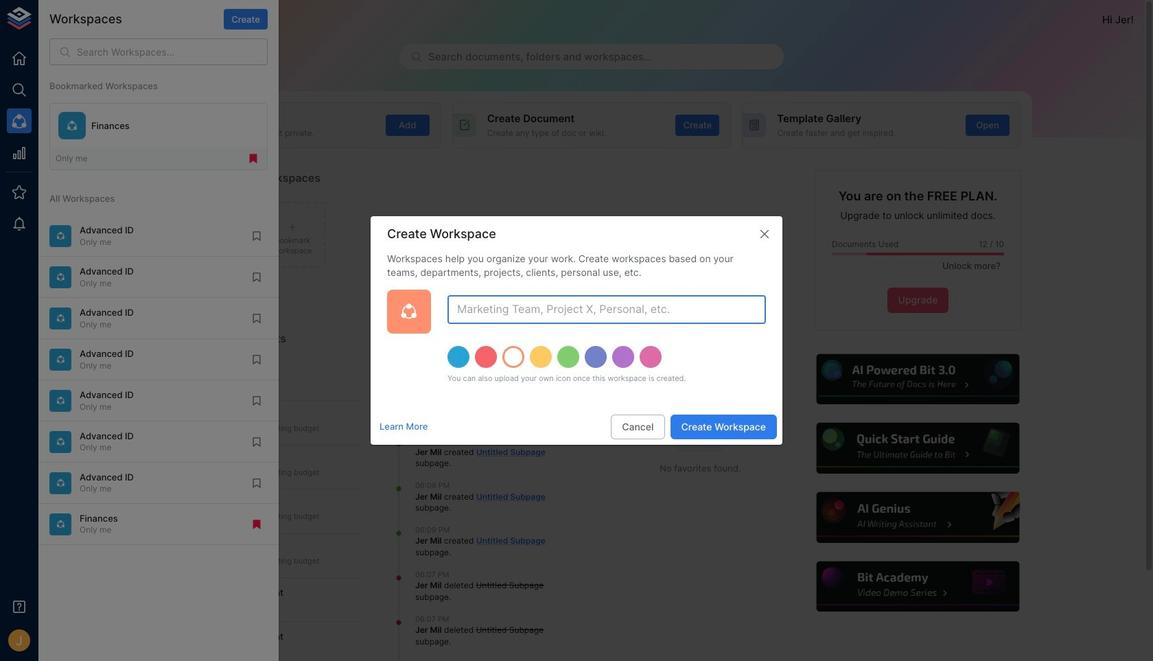 Task type: locate. For each thing, give the bounding box(es) containing it.
5 bookmark image from the top
[[251, 477, 263, 489]]

help image
[[815, 352, 1021, 406], [815, 421, 1021, 476], [815, 490, 1021, 545], [815, 559, 1021, 614]]

bookmark image
[[251, 271, 263, 283], [251, 312, 263, 325], [251, 353, 263, 366], [251, 436, 263, 448], [251, 477, 263, 489]]

1 bookmark image from the top
[[251, 230, 263, 242]]

2 bookmark image from the top
[[251, 312, 263, 325]]

0 vertical spatial bookmark image
[[251, 230, 263, 242]]

1 vertical spatial bookmark image
[[251, 395, 263, 407]]

Marketing Team, Project X, Personal, etc. text field
[[448, 295, 766, 324]]

dialog
[[371, 216, 783, 445]]

bookmark image
[[251, 230, 263, 242], [251, 395, 263, 407]]

remove bookmark image
[[247, 153, 259, 165]]



Task type: describe. For each thing, give the bounding box(es) containing it.
1 bookmark image from the top
[[251, 271, 263, 283]]

remove bookmark image
[[251, 518, 263, 530]]

1 help image from the top
[[815, 352, 1021, 406]]

3 bookmark image from the top
[[251, 353, 263, 366]]

2 bookmark image from the top
[[251, 395, 263, 407]]

Search Workspaces... text field
[[77, 38, 268, 65]]

2 help image from the top
[[815, 421, 1021, 476]]

4 help image from the top
[[815, 559, 1021, 614]]

4 bookmark image from the top
[[251, 436, 263, 448]]

3 help image from the top
[[815, 490, 1021, 545]]



Task type: vqa. For each thing, say whether or not it's contained in the screenshot.
the bottom Bookmark icon
yes



